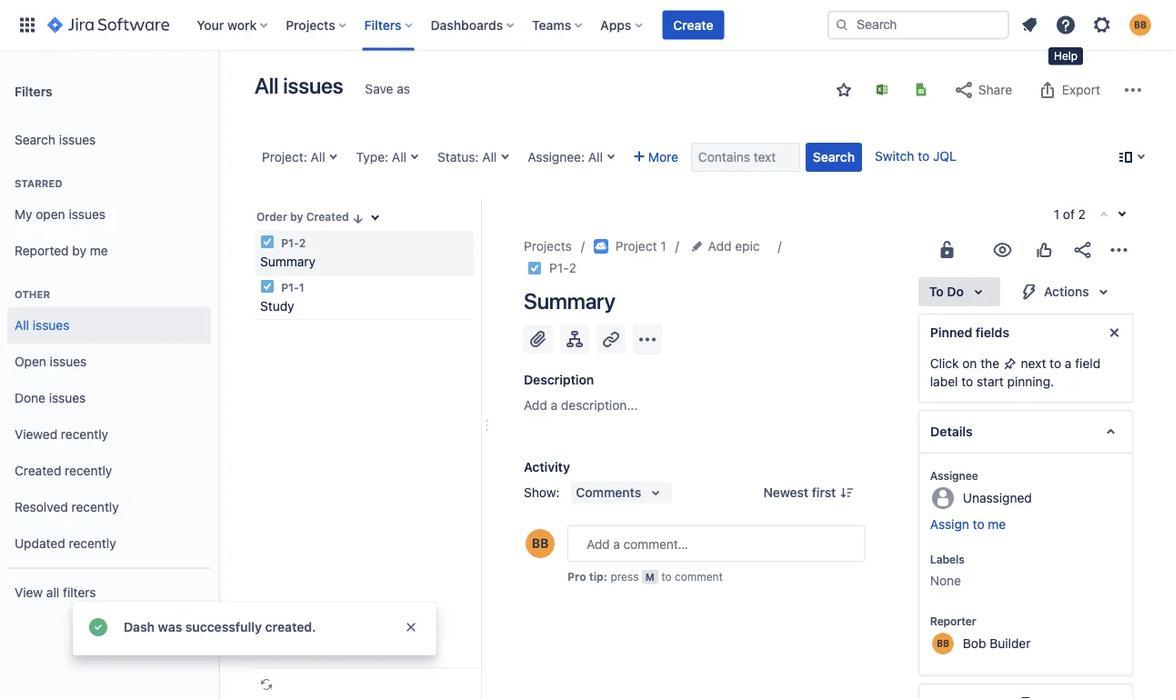 Task type: locate. For each thing, give the bounding box(es) containing it.
all right project:
[[311, 150, 325, 165]]

1 vertical spatial a
[[551, 398, 558, 413]]

comments
[[576, 485, 641, 500]]

task image down the "order"
[[260, 235, 275, 249]]

1 horizontal spatial projects
[[524, 239, 572, 254]]

2 vertical spatial p1-
[[281, 281, 299, 294]]

starred group
[[7, 158, 211, 275]]

all for project: all
[[311, 150, 325, 165]]

1 horizontal spatial by
[[290, 211, 303, 223]]

no restrictions image
[[936, 239, 958, 261]]

add app image
[[637, 329, 658, 351]]

created recently
[[15, 463, 112, 478]]

to do button
[[918, 277, 1000, 306]]

1 horizontal spatial created
[[306, 211, 349, 223]]

1 of 2
[[1054, 207, 1086, 222]]

0 horizontal spatial 2
[[299, 236, 306, 249]]

recently for viewed recently
[[61, 427, 108, 442]]

p1- down order by created in the top of the page
[[281, 236, 299, 249]]

2 right of
[[1078, 207, 1086, 222]]

search button
[[806, 143, 862, 172]]

actions image
[[1108, 239, 1129, 261]]

2 vertical spatial 2
[[569, 261, 576, 276]]

pro
[[567, 570, 586, 583]]

reported by me
[[15, 243, 108, 258]]

recently down the resolved recently link
[[69, 536, 116, 551]]

created down viewed
[[15, 463, 61, 478]]

projects up the p1-2 link
[[524, 239, 572, 254]]

to right assign
[[972, 517, 984, 532]]

p1- left copy link to issue icon
[[549, 261, 569, 276]]

0 vertical spatial p1-2
[[278, 236, 306, 249]]

issues up viewed recently
[[49, 391, 86, 406]]

dismiss image
[[404, 620, 418, 635]]

0 horizontal spatial summary
[[260, 254, 316, 269]]

0 horizontal spatial all issues
[[15, 318, 69, 333]]

updated
[[15, 536, 65, 551]]

help tooltip
[[1048, 47, 1083, 65]]

1 right task image
[[299, 281, 304, 294]]

0 horizontal spatial task image
[[260, 235, 275, 249]]

0 horizontal spatial p1-2
[[278, 236, 306, 249]]

1 horizontal spatial 2
[[569, 261, 576, 276]]

0 horizontal spatial projects
[[286, 17, 335, 32]]

1 vertical spatial me
[[987, 517, 1006, 532]]

filters
[[364, 17, 402, 32], [15, 83, 52, 98]]

1 vertical spatial add
[[524, 398, 547, 413]]

0 horizontal spatial created
[[15, 463, 61, 478]]

newest
[[763, 485, 809, 500]]

share link
[[944, 75, 1021, 105]]

to for assign
[[972, 517, 984, 532]]

updated recently link
[[7, 526, 211, 562]]

recently down created recently link
[[71, 500, 119, 515]]

2
[[1078, 207, 1086, 222], [299, 236, 306, 249], [569, 261, 576, 276]]

p1- right task image
[[281, 281, 299, 294]]

2 down order by created in the top of the page
[[299, 236, 306, 249]]

by right reported
[[72, 243, 86, 258]]

filters up save
[[364, 17, 402, 32]]

project 1 image
[[594, 239, 608, 254]]

switch
[[875, 149, 914, 164]]

add a child issue image
[[564, 328, 586, 350]]

search up the starred
[[15, 132, 55, 147]]

me down my open issues link
[[90, 243, 108, 258]]

export
[[1062, 82, 1100, 97]]

1 vertical spatial task image
[[527, 261, 542, 276]]

0 vertical spatial by
[[290, 211, 303, 223]]

summary
[[260, 254, 316, 269], [524, 288, 615, 314]]

1 right 'project'
[[660, 239, 666, 254]]

0 horizontal spatial by
[[72, 243, 86, 258]]

search image
[[835, 18, 849, 32]]

watch options: you are not watching this issue, 0 people watching image
[[991, 239, 1013, 261]]

all down "other"
[[15, 318, 29, 333]]

all
[[46, 585, 59, 600]]

view
[[15, 585, 43, 600]]

project
[[615, 239, 657, 254]]

to for next
[[1049, 356, 1061, 371]]

1 vertical spatial created
[[15, 463, 61, 478]]

task image down projects link
[[527, 261, 542, 276]]

order by created link
[[255, 206, 367, 227]]

add for add a description...
[[524, 398, 547, 413]]

as
[[397, 81, 410, 96]]

projects for projects popup button
[[286, 17, 335, 32]]

2 vertical spatial 1
[[299, 281, 304, 294]]

hide message image
[[1103, 322, 1125, 344]]

0 vertical spatial projects
[[286, 17, 335, 32]]

1 vertical spatial projects
[[524, 239, 572, 254]]

0 vertical spatial 1
[[1054, 207, 1059, 222]]

more
[[648, 150, 678, 165]]

your
[[197, 17, 224, 32]]

other group
[[7, 269, 211, 567]]

search inside search issues link
[[15, 132, 55, 147]]

viewed
[[15, 427, 57, 442]]

search left switch at the right top of the page
[[813, 150, 855, 165]]

resolved
[[15, 500, 68, 515]]

0 vertical spatial created
[[306, 211, 349, 223]]

summary up p1-1
[[260, 254, 316, 269]]

task image
[[260, 235, 275, 249], [527, 261, 542, 276]]

summary down the p1-2 link
[[524, 288, 615, 314]]

to right next
[[1049, 356, 1061, 371]]

add left epic
[[708, 239, 731, 254]]

share
[[978, 82, 1012, 97]]

to
[[918, 149, 930, 164], [1049, 356, 1061, 371], [961, 374, 973, 389], [972, 517, 984, 532], [661, 570, 672, 583]]

success image
[[87, 617, 109, 638]]

my open issues
[[15, 207, 106, 222]]

me inside reported by me link
[[90, 243, 108, 258]]

banner containing your work
[[0, 0, 1173, 51]]

0 horizontal spatial search
[[15, 132, 55, 147]]

1 horizontal spatial all issues
[[255, 73, 343, 98]]

search inside search 'button'
[[813, 150, 855, 165]]

1 vertical spatial 2
[[299, 236, 306, 249]]

search
[[15, 132, 55, 147], [813, 150, 855, 165]]

all issues down "other"
[[15, 318, 69, 333]]

share image
[[1071, 239, 1093, 261]]

add epic
[[708, 239, 760, 254]]

help
[[1054, 50, 1078, 62]]

recently for resolved recently
[[71, 500, 119, 515]]

0 vertical spatial p1-
[[281, 236, 299, 249]]

1 horizontal spatial search
[[813, 150, 855, 165]]

Add a comment… field
[[567, 526, 865, 562]]

1 horizontal spatial filters
[[364, 17, 402, 32]]

save
[[365, 81, 393, 96]]

fields
[[975, 325, 1009, 340]]

open issues link
[[7, 344, 211, 380]]

issues right open
[[69, 207, 106, 222]]

issues right open at the left
[[50, 354, 87, 369]]

p1-2 down order by created in the top of the page
[[278, 236, 306, 249]]

projects
[[286, 17, 335, 32], [524, 239, 572, 254]]

created left small image
[[306, 211, 349, 223]]

2 down projects link
[[569, 261, 576, 276]]

label
[[930, 374, 957, 389]]

1 vertical spatial summary
[[524, 288, 615, 314]]

all for type: all
[[392, 150, 406, 165]]

1 vertical spatial filters
[[15, 83, 52, 98]]

details
[[930, 424, 972, 439]]

banner
[[0, 0, 1173, 51]]

search for search issues
[[15, 132, 55, 147]]

me down unassigned
[[987, 517, 1006, 532]]

1 horizontal spatial add
[[708, 239, 731, 254]]

created.
[[265, 620, 316, 635]]

0 horizontal spatial me
[[90, 243, 108, 258]]

issues down "other"
[[33, 318, 69, 333]]

add down description
[[524, 398, 547, 413]]

all issues down projects popup button
[[255, 73, 343, 98]]

resolved recently link
[[7, 489, 211, 526]]

teams
[[532, 17, 571, 32]]

projects right work
[[286, 17, 335, 32]]

all right type:
[[392, 150, 406, 165]]

1 horizontal spatial 1
[[660, 239, 666, 254]]

jira software image
[[47, 14, 169, 36], [47, 14, 169, 36]]

0 vertical spatial me
[[90, 243, 108, 258]]

a down description
[[551, 398, 558, 413]]

issues for all issues link
[[33, 318, 69, 333]]

tip:
[[589, 570, 607, 583]]

all
[[255, 73, 279, 98], [311, 150, 325, 165], [392, 150, 406, 165], [482, 150, 497, 165], [588, 150, 603, 165], [15, 318, 29, 333]]

to inside button
[[972, 517, 984, 532]]

issues up the starred
[[59, 132, 96, 147]]

to right m
[[661, 570, 672, 583]]

1 horizontal spatial task image
[[527, 261, 542, 276]]

1 horizontal spatial a
[[1064, 356, 1071, 371]]

1 left of
[[1054, 207, 1059, 222]]

by right the "order"
[[290, 211, 303, 223]]

of
[[1063, 207, 1075, 222]]

by inside starred group
[[72, 243, 86, 258]]

a inside next to a field label to start pinning.
[[1064, 356, 1071, 371]]

dashboards button
[[425, 10, 521, 40]]

help image
[[1055, 14, 1077, 36]]

p1- for study
[[281, 281, 299, 294]]

all right assignee: in the left top of the page
[[588, 150, 603, 165]]

0 vertical spatial add
[[708, 239, 731, 254]]

all right status:
[[482, 150, 497, 165]]

not available - this is the first issue image
[[1097, 208, 1111, 223]]

vote options: no one has voted for this issue yet. image
[[1033, 239, 1055, 261]]

view all filters link
[[7, 575, 211, 611]]

activity
[[524, 460, 570, 475]]

p1-2
[[278, 236, 306, 249], [549, 261, 576, 276]]

notifications image
[[1018, 14, 1040, 36]]

1 vertical spatial p1-
[[549, 261, 569, 276]]

done issues
[[15, 391, 86, 406]]

description
[[524, 372, 594, 387]]

recently down viewed recently link
[[65, 463, 112, 478]]

p1-2 down projects link
[[549, 261, 576, 276]]

me inside assign to me button
[[987, 517, 1006, 532]]

assignee:
[[528, 150, 585, 165]]

filters up search issues
[[15, 83, 52, 98]]

1 vertical spatial by
[[72, 243, 86, 258]]

settings image
[[1091, 14, 1113, 36]]

open in microsoft excel image
[[875, 82, 889, 97]]

actions
[[1043, 284, 1089, 299]]

switch to jql
[[875, 149, 956, 164]]

2 horizontal spatial 2
[[1078, 207, 1086, 222]]

a
[[1064, 356, 1071, 371], [551, 398, 558, 413]]

0 vertical spatial search
[[15, 132, 55, 147]]

do
[[947, 284, 963, 299]]

0 horizontal spatial add
[[524, 398, 547, 413]]

reporter
[[930, 615, 976, 627]]

1 vertical spatial all issues
[[15, 318, 69, 333]]

1 vertical spatial search
[[813, 150, 855, 165]]

1 vertical spatial 1
[[660, 239, 666, 254]]

a left field
[[1064, 356, 1071, 371]]

filters
[[63, 585, 96, 600]]

0 horizontal spatial 1
[[299, 281, 304, 294]]

issues inside starred group
[[69, 207, 106, 222]]

to left 'jql' at the top right
[[918, 149, 930, 164]]

filters button
[[359, 10, 420, 40]]

open
[[36, 207, 65, 222]]

0 vertical spatial a
[[1064, 356, 1071, 371]]

projects inside popup button
[[286, 17, 335, 32]]

on
[[962, 356, 977, 371]]

details element
[[918, 410, 1133, 454]]

recently
[[61, 427, 108, 442], [65, 463, 112, 478], [71, 500, 119, 515], [69, 536, 116, 551]]

dash was successfully created.
[[124, 620, 316, 635]]

projects for projects link
[[524, 239, 572, 254]]

1 horizontal spatial me
[[987, 517, 1006, 532]]

recently up the created recently
[[61, 427, 108, 442]]

1 vertical spatial p1-2
[[549, 261, 576, 276]]

study
[[260, 299, 294, 314]]

status: all
[[437, 150, 497, 165]]

0 vertical spatial filters
[[364, 17, 402, 32]]

add inside dropdown button
[[708, 239, 731, 254]]

unassigned
[[962, 490, 1031, 505]]

labels
[[930, 553, 964, 566]]

apps
[[600, 17, 631, 32]]

resolved recently
[[15, 500, 119, 515]]

1 horizontal spatial summary
[[524, 288, 615, 314]]

0 vertical spatial task image
[[260, 235, 275, 249]]

1 for p1-1
[[299, 281, 304, 294]]



Task type: describe. For each thing, give the bounding box(es) containing it.
type: all
[[356, 150, 406, 165]]

all for status: all
[[482, 150, 497, 165]]

all inside the other group
[[15, 318, 29, 333]]

recently for created recently
[[65, 463, 112, 478]]

project: all
[[262, 150, 325, 165]]

all for assignee: all
[[588, 150, 603, 165]]

epic
[[735, 239, 760, 254]]

filters inside popup button
[[364, 17, 402, 32]]

newest first
[[763, 485, 836, 500]]

open
[[15, 354, 46, 369]]

sidebar navigation image
[[198, 73, 238, 109]]

project:
[[262, 150, 307, 165]]

none
[[930, 573, 961, 588]]

open issues
[[15, 354, 87, 369]]

save as
[[365, 81, 410, 96]]

order by created
[[256, 211, 349, 223]]

dash
[[124, 620, 155, 635]]

0 vertical spatial 2
[[1078, 207, 1086, 222]]

starred
[[15, 178, 62, 190]]

Search issues using keywords text field
[[691, 143, 800, 172]]

newest first image
[[840, 486, 854, 500]]

click
[[930, 356, 958, 371]]

0 horizontal spatial filters
[[15, 83, 52, 98]]

all issues link
[[7, 307, 211, 344]]

done issues link
[[7, 380, 211, 416]]

save as button
[[356, 75, 419, 104]]

add epic button
[[688, 236, 765, 257]]

show:
[[524, 485, 560, 500]]

issues for open issues link
[[50, 354, 87, 369]]

to
[[929, 284, 943, 299]]

Search field
[[827, 10, 1009, 40]]

profile image of bob builder image
[[526, 529, 555, 558]]

work
[[227, 17, 257, 32]]

next issue 'p1-1' ( type 'j' ) image
[[1115, 207, 1129, 222]]

by for reported
[[72, 243, 86, 258]]

press
[[611, 570, 639, 583]]

created inside the other group
[[15, 463, 61, 478]]

apps button
[[595, 10, 650, 40]]

p1-2 link
[[549, 257, 576, 279]]

small image
[[837, 83, 851, 97]]

search for search
[[813, 150, 855, 165]]

projects link
[[524, 236, 572, 257]]

by for order
[[290, 211, 303, 223]]

teams button
[[527, 10, 589, 40]]

p1-1
[[278, 281, 304, 294]]

me for reported by me
[[90, 243, 108, 258]]

add a description...
[[524, 398, 638, 413]]

dashboards
[[431, 17, 503, 32]]

viewed recently link
[[7, 416, 211, 453]]

me for assign to me
[[987, 517, 1006, 532]]

updated recently
[[15, 536, 116, 551]]

issues for done issues link
[[49, 391, 86, 406]]

p1- for summary
[[281, 236, 299, 249]]

reported
[[15, 243, 69, 258]]

assign to me
[[930, 517, 1006, 532]]

type:
[[356, 150, 388, 165]]

assignee pin to top. only you can see pinned fields. image
[[981, 468, 996, 483]]

all right sidebar navigation icon
[[255, 73, 279, 98]]

comment
[[675, 570, 723, 583]]

primary element
[[11, 0, 827, 50]]

to down click on the
[[961, 374, 973, 389]]

first
[[812, 485, 836, 500]]

all issues inside the other group
[[15, 318, 69, 333]]

field
[[1075, 356, 1100, 371]]

builder
[[989, 636, 1030, 651]]

recently for updated recently
[[69, 536, 116, 551]]

1 for project 1
[[660, 239, 666, 254]]

viewed recently
[[15, 427, 108, 442]]

bob
[[962, 636, 986, 651]]

jql
[[933, 149, 956, 164]]

reported by me link
[[7, 233, 211, 269]]

appswitcher icon image
[[16, 14, 38, 36]]

0 vertical spatial all issues
[[255, 73, 343, 98]]

pinned fields
[[930, 325, 1009, 340]]

my
[[15, 207, 32, 222]]

copy link to issue image
[[573, 260, 587, 275]]

click on the
[[930, 356, 1002, 371]]

add for add epic
[[708, 239, 731, 254]]

0 vertical spatial summary
[[260, 254, 316, 269]]

other
[[15, 289, 50, 301]]

task image
[[260, 279, 275, 294]]

search issues
[[15, 132, 96, 147]]

issues down projects popup button
[[283, 73, 343, 98]]

done
[[15, 391, 45, 406]]

0 horizontal spatial a
[[551, 398, 558, 413]]

switch to jql link
[[875, 149, 956, 164]]

project 1 link
[[594, 236, 666, 257]]

actions button
[[1007, 277, 1125, 306]]

newest first button
[[752, 482, 865, 504]]

export button
[[1028, 75, 1109, 105]]

issues for search issues link
[[59, 132, 96, 147]]

created recently link
[[7, 453, 211, 489]]

your profile and settings image
[[1129, 14, 1151, 36]]

search issues link
[[7, 122, 211, 158]]

start
[[976, 374, 1003, 389]]

link issues, web pages, and more image
[[600, 328, 622, 350]]

assignee
[[930, 469, 978, 482]]

2 horizontal spatial 1
[[1054, 207, 1059, 222]]

1 horizontal spatial p1-2
[[549, 261, 576, 276]]

status:
[[437, 150, 479, 165]]

labels pin to top. only you can see pinned fields. image
[[968, 552, 982, 567]]

next to a field label to start pinning.
[[930, 356, 1100, 389]]

attach image
[[527, 328, 549, 350]]

assign
[[930, 517, 969, 532]]

more button
[[626, 143, 686, 172]]

view all filters
[[15, 585, 96, 600]]

pro tip: press m to comment
[[567, 570, 723, 583]]

to for switch
[[918, 149, 930, 164]]

assignee: all
[[528, 150, 603, 165]]

small image
[[351, 211, 365, 226]]

assign to me button
[[930, 516, 1114, 534]]

create
[[673, 17, 713, 32]]

open in google sheets image
[[914, 82, 928, 97]]

pinning.
[[1007, 374, 1054, 389]]



Task type: vqa. For each thing, say whether or not it's contained in the screenshot.
the search image
yes



